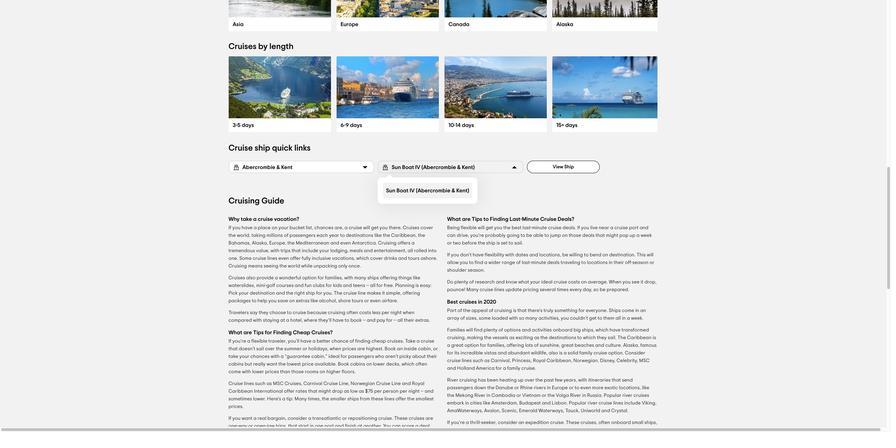 Task type: vqa. For each thing, say whether or not it's contained in the screenshot.
right Popular
yes



Task type: locate. For each thing, give the bounding box(es) containing it.
a inside part of the appeal of cruising is that there's truly something for everyone. ships come in an array of sizes, some loaded with so many activities, you couldn't get to them all in a week.
[[627, 316, 630, 321]]

cruising guide
[[229, 197, 284, 205]]

cruises up "appeal" on the right bottom
[[459, 299, 477, 305]]

in right locations
[[609, 260, 613, 265]]

passengers
[[290, 233, 316, 238], [348, 355, 374, 359], [447, 386, 473, 391], [536, 428, 562, 433]]

1 vertical spatial include
[[625, 401, 641, 406]]

1 horizontal spatial option
[[465, 343, 479, 348]]

travelers
[[229, 311, 249, 315]]

list,
[[306, 226, 313, 231]]

option up fun
[[302, 276, 317, 281]]

carnival,
[[491, 359, 511, 364]]

is inside cruises also provide a wonderful option for families, with many ships offering things like waterslides, mini-golf courses and fun clubs for kids and teens -- all for free. planning is easy: pick your destination and the right ship for you. the cruise line makes it simple, offering packages to help you save on extras like alcohol, shore tours or even airfare.
[[416, 283, 419, 288]]

get inside being flexible will get you the best last-minute cruise deals. if you live near a cruise port and can drive, you're probably going to be able to jump on those deals that might pop up a week or two before the ship is set to sail.
[[486, 226, 493, 231]]

place
[[258, 226, 271, 231]]

is left set
[[497, 241, 500, 246]]

of down season.
[[470, 280, 474, 285]]

tours inside if you have a place on your bucket list, chances are, a cruise will get you there. cruises cover the world, taking millions of passengers each year to destinations like the caribbean, the bahamas, alaska, europe, the mediterranean and even antarctica. cruising offers a tremendous value, with trips that include your lodging, meals and entertainment, all rolled into one. some cruise lines even offer fully inclusive vacations, which cover drinks and tours ashore. cruising means seeing the world while unpacking only once.
[[408, 256, 420, 261]]

1 vertical spatial when
[[330, 347, 341, 352]]

1 horizontal spatial caribbean,
[[547, 359, 573, 364]]

1 vertical spatial royal
[[412, 382, 425, 387]]

mini-
[[256, 283, 267, 288]]

might
[[606, 233, 619, 238], [319, 389, 331, 394]]

alaska, up consider
[[623, 343, 640, 348]]

ideal inside if you're a flexible traveler, you'll have a better chance of finding cheap cruises. take a cruise that doesn't sail over the summer or holidays, when prices are highest. book an inside cabin, or take your chances with a "guarantee cabin," ideal for passengers who aren't picky about their cabins but really want the lowest price available. book cabins on lower decks, which often come with lower prices than those rooms on higher floors.
[[329, 355, 340, 359]]

meals
[[350, 249, 363, 254]]

2 horizontal spatial river
[[570, 394, 581, 398]]

2 horizontal spatial offering
[[507, 343, 524, 348]]

flexible
[[461, 226, 477, 231], [252, 339, 267, 344]]

1 vertical spatial might
[[319, 389, 331, 394]]

days for 10-14 days
[[462, 123, 474, 128]]

ideal inside do plenty of research and know what your ideal cruise costs on average. when you see it drop, pounce! many cruise lines update pricing several times every day, so be prepared.
[[541, 280, 553, 285]]

do
[[447, 280, 453, 285]]

per up pay
[[382, 311, 390, 315]]

so inside do plenty of research and know what your ideal cruise costs on average. when you see it drop, pounce! many cruise lines update pricing several times every day, so be prepared.
[[594, 288, 599, 293]]

sun inside popup button
[[392, 165, 401, 170]]

and left finish
[[335, 424, 344, 429]]

ship
[[565, 165, 574, 170]]

have inside travelers say they choose to cruise because cruising often costs less per night when compared with staying at a hotel, where they'll have to book -- and pay for -- all their extras.
[[333, 318, 344, 323]]

score
[[402, 424, 414, 429]]

deals left traveling
[[547, 260, 560, 265]]

consider inside 'if you're a thrill-seeker, consider an expedition cruise. these cruises, often onboard small ships, offer an intimate experience that brings passengers right up next to glaciers, whales, penguin'
[[498, 421, 518, 426]]

many up best cruises in 2020
[[467, 288, 479, 293]]

days right 9
[[350, 123, 362, 128]]

1 horizontal spatial their
[[427, 355, 437, 359]]

2 horizontal spatial you're
[[470, 233, 484, 238]]

if inside if you're a flexible traveler, you'll have a better chance of finding cheap cruises. take a cruise that doesn't sail over the summer or holidays, when prices are highest. book an inside cabin, or take your chances with a "guarantee cabin," ideal for passengers who aren't picky about their cabins but really want the lowest price available. book cabins on lower decks, which often come with lower prices than those rooms on higher floors.
[[229, 339, 231, 344]]

an up week.
[[641, 309, 646, 313]]

rhine
[[520, 386, 533, 391]]

1 vertical spatial over
[[525, 378, 535, 383]]

a inside the cruise lines such as msc cruises, carnival cruise line, norwegian cruise line and royal caribbean international offer rates that might drop as low as $75 per person per night -- and sometimes lower. here's a tip: many times, the smaller ships from these lines offer the smallest prices.
[[282, 397, 285, 402]]

and inside if you want a real bargain, consider a transatlantic or repositioning cruise. these cruises are one-way or open-jaw trips, that start in one port and finish at another. you can score a deal sailing from florida to europe, for example, or even from new york to florida. just be awar
[[335, 424, 344, 429]]

will inside being flexible will get you the best last-minute cruise deals. if you live near a cruise port and can drive, you're probably going to be able to jump on those deals that might pop up a week or two before the ship is set to sail.
[[478, 226, 485, 231]]

rooms
[[305, 370, 319, 375]]

if you don't have flexibility with dates and locations, be willing to bend on destination. this will allow you to find a wider range of last-minute deals traveling to locations in their off-season or shoulder season.
[[447, 253, 655, 273]]

destinations inside if you have a place on your bucket list, chances are, a cruise will get you there. cruises cover the world, taking millions of passengers each year to destinations like the caribbean, the bahamas, alaska, europe, the mediterranean and even antarctica. cruising offers a tremendous value, with trips that include your lodging, meals and entertainment, all rolled into one. some cruise lines even offer fully inclusive vacations, which cover drinks and tours ashore. cruising means seeing the world while unpacking only once.
[[346, 233, 374, 238]]

the up embark
[[447, 394, 455, 398]]

cruises up deal
[[409, 416, 425, 421]]

each
[[317, 233, 328, 238]]

include inside river cruising has been heating up over the past few years, with itineraries that send passengers down the danube or rhine rivers in europe or to even more exotic locations, like the mekong river in cambodia or vietnam or the volga river in russia. popular river cruises embark in cities like amsterdam, budapest and lisbon. popular river cruise lines include viking, amawaterways, avalon, scenic, emerald waterways, tauck, uniworld and crystal.
[[625, 401, 641, 406]]

what are tips to finding last-minute cruise deals?
[[447, 217, 575, 222]]

can inside being flexible will get you the best last-minute cruise deals. if you live near a cruise port and can drive, you're probably going to be able to jump on those deals that might pop up a week or two before the ship is set to sail.
[[447, 233, 456, 238]]

season.
[[468, 268, 485, 273]]

caribbean down transformed
[[627, 336, 652, 341]]

that left brings
[[511, 428, 520, 433]]

include inside if you have a place on your bucket list, chances are, a cruise will get you there. cruises cover the world, taking millions of passengers each year to destinations like the caribbean, the bahamas, alaska, europe, the mediterranean and even antarctica. cruising offers a tremendous value, with trips that include your lodging, meals and entertainment, all rolled into one. some cruise lines even offer fully inclusive vacations, which cover drinks and tours ashore. cruising means seeing the world while unpacking only once.
[[302, 249, 318, 254]]

or down line
[[364, 299, 369, 304]]

cruise. up 'you'
[[379, 416, 393, 421]]

0 horizontal spatial many
[[295, 397, 307, 402]]

cruise
[[258, 217, 273, 222], [349, 226, 362, 231], [548, 226, 562, 231], [615, 226, 628, 231], [253, 256, 266, 261], [554, 280, 567, 285], [480, 288, 494, 293], [343, 291, 357, 296], [293, 311, 306, 315], [421, 339, 434, 344], [594, 351, 607, 356], [447, 359, 461, 364], [599, 401, 612, 406]]

days for 6-9 days
[[350, 123, 362, 128]]

your up the pricing
[[530, 280, 540, 285]]

do plenty of research and know what your ideal cruise costs on average. when you see it drop, pounce! many cruise lines update pricing several times every day, so be prepared.
[[447, 280, 657, 293]]

all down 'offers'
[[408, 249, 413, 254]]

while
[[301, 264, 313, 269]]

get
[[371, 226, 379, 231], [486, 226, 493, 231], [589, 316, 597, 321]]

0 vertical spatial they
[[259, 311, 269, 315]]

0 horizontal spatial ideal
[[329, 355, 340, 359]]

cruises
[[229, 42, 257, 51], [403, 226, 420, 231], [229, 276, 245, 281]]

1 horizontal spatial flexible
[[461, 226, 477, 231]]

destination.
[[609, 253, 636, 258]]

you're for if you're a flexible traveler, you'll have a better chance of finding cheap cruises. take a cruise that doesn't sail over the summer or holidays, when prices are highest. book an inside cabin, or take your chances with a "guarantee cabin," ideal for passengers who aren't picky about their cabins but really want the lowest price available. book cabins on lower decks, which often come with lower prices than those rooms on higher floors.
[[233, 339, 246, 344]]

2 vertical spatial cruises
[[409, 416, 425, 421]]

is
[[497, 241, 500, 246], [416, 283, 419, 288], [513, 309, 517, 313], [653, 336, 656, 341], [559, 351, 563, 356]]

0 horizontal spatial &
[[277, 165, 280, 170]]

2 vertical spatial their
[[427, 355, 437, 359]]

that down "carnival"
[[308, 389, 318, 394]]

which
[[356, 256, 369, 261], [596, 328, 609, 333], [583, 336, 596, 341], [402, 362, 415, 367]]

on inside if you have a place on your bucket list, chances are, a cruise will get you there. cruises cover the world, taking millions of passengers each year to destinations like the caribbean, the bahamas, alaska, europe, the mediterranean and even antarctica. cruising offers a tremendous value, with trips that include your lodging, meals and entertainment, all rolled into one. some cruise lines even offer fully inclusive vacations, which cover drinks and tours ashore. cruising means seeing the world while unpacking only once.
[[272, 226, 278, 231]]

that inside part of the appeal of cruising is that there's truly something for everyone. ships come in an array of sizes, some loaded with so many activities, you couldn't get to them all in a week.
[[518, 309, 527, 313]]

so inside part of the appeal of cruising is that there's truly something for everyone. ships come in an array of sizes, some loaded with so many activities, you couldn't get to them all in a week.
[[519, 316, 524, 321]]

1 vertical spatial also
[[549, 351, 558, 356]]

to left help
[[252, 299, 257, 304]]

finding for last-
[[490, 217, 509, 222]]

families
[[447, 328, 465, 333]]

might down near at the right bottom of the page
[[606, 233, 619, 238]]

0 horizontal spatial up
[[518, 378, 524, 383]]

if inside if you don't have flexibility with dates and locations, be willing to bend on destination. this will allow you to find a wider range of last-minute deals traveling to locations in their off-season or shoulder season.
[[447, 253, 450, 258]]

1 horizontal spatial also
[[549, 351, 558, 356]]

want inside if you want a real bargain, consider a transatlantic or repositioning cruise. these cruises are one-way or open-jaw trips, that start in one port and finish at another. you can score a deal sailing from florida to europe, for example, or even from new york to florida. just be awar
[[242, 416, 252, 421]]

2 vertical spatial you're
[[451, 421, 465, 426]]

years,
[[564, 378, 577, 383]]

1 vertical spatial destinations
[[549, 336, 576, 341]]

or
[[447, 241, 452, 246], [650, 260, 655, 265], [364, 299, 369, 304], [303, 347, 307, 352], [433, 347, 438, 352], [515, 386, 519, 391], [569, 386, 574, 391], [517, 394, 521, 398], [542, 394, 547, 398], [342, 416, 347, 421], [248, 424, 253, 429], [325, 432, 330, 433]]

1 vertical spatial ship
[[486, 241, 496, 246]]

cover left drinks on the left
[[370, 256, 383, 261]]

lines left update on the bottom right of page
[[495, 288, 505, 293]]

have inside if you're a flexible traveler, you'll have a better chance of finding cheap cruises. take a cruise that doesn't sail over the summer or holidays, when prices are highest. book an inside cabin, or take your chances with a "guarantee cabin," ideal for passengers who aren't picky about their cabins but really want the lowest price available. book cabins on lower decks, which often come with lower prices than those rooms on higher floors.
[[301, 339, 312, 344]]

drinks
[[384, 256, 397, 261]]

to inside if you have a place on your bucket list, chances are, a cruise will get you there. cruises cover the world, taking millions of passengers each year to destinations like the caribbean, the bahamas, alaska, europe, the mediterranean and even antarctica. cruising offers a tremendous value, with trips that include your lodging, meals and entertainment, all rolled into one. some cruise lines even offer fully inclusive vacations, which cover drinks and tours ashore. cruising means seeing the world while unpacking only once.
[[340, 233, 345, 238]]

array
[[447, 316, 459, 321]]

port up this
[[629, 226, 639, 231]]

sun boat iv (abercrombie & kent) button
[[378, 161, 524, 173]]

rivers
[[534, 386, 546, 391]]

times,
[[308, 397, 321, 402]]

1 horizontal spatial royal
[[533, 359, 546, 364]]

caribbean, down solid
[[547, 359, 573, 364]]

1 horizontal spatial destinations
[[549, 336, 576, 341]]

their down "destination."
[[614, 260, 624, 265]]

book
[[385, 347, 396, 352], [338, 362, 349, 367]]

the up rolled
[[418, 233, 425, 238]]

1 vertical spatial europe
[[552, 386, 568, 391]]

2 days from the left
[[350, 123, 362, 128]]

who
[[375, 355, 384, 359]]

really
[[253, 362, 266, 367]]

consider
[[625, 351, 646, 356]]

many inside cruises also provide a wonderful option for families, with many ships offering things like waterslides, mini-golf courses and fun clubs for kids and teens -- all for free. planning is easy: pick your destination and the right ship for you. the cruise line makes it simple, offering packages to help you save on extras like alcohol, shore tours or even airfare.
[[354, 276, 366, 281]]

is left solid
[[559, 351, 563, 356]]

the up rivers
[[536, 378, 543, 383]]

1 days from the left
[[242, 123, 254, 128]]

your
[[279, 226, 289, 231], [319, 249, 329, 254], [530, 280, 540, 285], [239, 291, 249, 296], [239, 355, 249, 359]]

2 horizontal spatial cruise.
[[550, 421, 565, 426]]

they up culture.
[[597, 336, 607, 341]]

all up "makes"
[[370, 283, 376, 288]]

research
[[475, 280, 495, 285]]

that up exotic
[[612, 378, 621, 383]]

cruise inside travelers say they choose to cruise because cruising often costs less per night when compared with staying at a hotel, where they'll have to book -- and pay for -- all their extras.
[[293, 311, 306, 315]]

1 vertical spatial onboard
[[612, 421, 631, 426]]

for inside part of the appeal of cruising is that there's truly something for everyone. ships come in an array of sizes, some loaded with so many activities, you couldn't get to them all in a week.
[[579, 309, 585, 313]]

night down airfare.
[[391, 311, 402, 315]]

0 horizontal spatial also
[[246, 276, 256, 281]]

cabin,"
[[311, 355, 327, 359]]

their inside if you don't have flexibility with dates and locations, be willing to bend on destination. this will allow you to find a wider range of last-minute deals traveling to locations in their off-season or shoulder season.
[[614, 260, 624, 265]]

15+ days
[[557, 123, 578, 128]]

0 vertical spatial you're
[[470, 233, 484, 238]]

minute
[[522, 217, 539, 222]]

0 horizontal spatial ships
[[348, 397, 359, 402]]

that inside if you're a flexible traveler, you'll have a better chance of finding cheap cruises. take a cruise that doesn't sail over the summer or holidays, when prices are highest. book an inside cabin, or take your chances with a "guarantee cabin," ideal for passengers who aren't picky about their cabins but really want the lowest price available. book cabins on lower decks, which often come with lower prices than those rooms on higher floors.
[[229, 347, 238, 352]]

you.
[[324, 291, 333, 296]]

length
[[270, 42, 294, 51]]

with inside cruises also provide a wonderful option for families, with many ships offering things like waterslides, mini-golf courses and fun clubs for kids and teens -- all for free. planning is easy: pick your destination and the right ship for you. the cruise line makes it simple, offering packages to help you save on extras like alcohol, shore tours or even airfare.
[[344, 276, 353, 281]]

0 vertical spatial prices
[[343, 347, 356, 352]]

ship down probably
[[486, 241, 496, 246]]

1 horizontal spatial come
[[622, 309, 635, 313]]

start
[[298, 424, 309, 429]]

for down clubs
[[316, 291, 322, 296]]

0 horizontal spatial deals
[[547, 260, 560, 265]]

they inside travelers say they choose to cruise because cruising often costs less per night when compared with staying at a hotel, where they'll have to book -- and pay for -- all their extras.
[[259, 311, 269, 315]]

cruise
[[229, 144, 253, 153], [541, 217, 557, 222], [229, 382, 243, 387], [324, 382, 338, 387], [376, 382, 391, 387]]

carnival
[[304, 382, 323, 387]]

cruise.
[[522, 366, 536, 371], [379, 416, 393, 421], [550, 421, 565, 426]]

with left trips
[[271, 249, 280, 254]]

0 horizontal spatial their
[[404, 318, 414, 323]]

0 horizontal spatial consider
[[288, 416, 307, 421]]

some
[[479, 316, 491, 321]]

book
[[351, 318, 362, 323]]

2 vertical spatial often
[[599, 421, 610, 426]]

ships down low
[[348, 397, 359, 402]]

1 horizontal spatial over
[[525, 378, 535, 383]]

1 horizontal spatial when
[[403, 311, 415, 315]]

0 vertical spatial ships
[[368, 276, 379, 281]]

crystal.
[[612, 409, 629, 414]]

1 vertical spatial europe,
[[278, 432, 295, 433]]

0 vertical spatial onboard
[[553, 328, 573, 333]]

your inside if you're a flexible traveler, you'll have a better chance of finding cheap cruises. take a cruise that doesn't sail over the summer or holidays, when prices are highest. book an inside cabin, or take your chances with a "guarantee cabin," ideal for passengers who aren't picky about their cabins but really want the lowest price available. book cabins on lower decks, which often come with lower prices than those rooms on higher floors.
[[239, 355, 249, 359]]

to inside 'if you're a thrill-seeker, consider an expedition cruise. these cruises, often onboard small ships, offer an intimate experience that brings passengers right up next to glaciers, whales, penguin'
[[592, 428, 597, 433]]

just
[[399, 432, 408, 433]]

1 vertical spatial ideal
[[329, 355, 340, 359]]

0 vertical spatial kent)
[[462, 165, 475, 170]]

right left next
[[563, 428, 574, 433]]

0 horizontal spatial often
[[347, 311, 358, 315]]

a inside travelers say they choose to cruise because cruising often costs less per night when compared with staying at a hotel, where they'll have to book -- and pay for -- all their extras.
[[286, 318, 289, 323]]

find inside if you don't have flexibility with dates and locations, be willing to bend on destination. this will allow you to find a wider range of last-minute deals traveling to locations in their off-season or shoulder season.
[[475, 260, 483, 265]]

sail. inside being flexible will get you the best last-minute cruise deals. if you live near a cruise port and can drive, you're probably going to be able to jump on those deals that might pop up a week or two before the ship is set to sail.
[[515, 241, 523, 246]]

lower down really
[[252, 370, 264, 375]]

1 vertical spatial port
[[325, 424, 334, 429]]

flexible inside being flexible will get you the best last-minute cruise deals. if you live near a cruise port and can drive, you're probably going to be able to jump on those deals that might pop up a week or two before the ship is set to sail.
[[461, 226, 477, 231]]

0 vertical spatial cruises
[[229, 42, 257, 51]]

kent
[[281, 165, 293, 170]]

also inside families will find plenty of options and activities onboard big ships, which have transformed cruising, making the vessels as exciting as the destinations to which they sail. the caribbean is a great option for families, offering lots of sunshine, great beaches and culture. alaska, famous for its incredible vistas and abundant wildlife, also is a solid family cruise option. consider cruise lines such as carnival, princess, royal caribbean, norwegian, disney, celebrity, msc and holland america for a family cruise.
[[549, 351, 558, 356]]

which down 'picky'
[[402, 362, 415, 367]]

of inside if you're a flexible traveler, you'll have a better chance of finding cheap cruises. take a cruise that doesn't sail over the summer or holidays, when prices are highest. book an inside cabin, or take your chances with a "guarantee cabin," ideal for passengers who aren't picky about their cabins but really want the lowest price available. book cabins on lower decks, which often come with lower prices than those rooms on higher floors.
[[350, 339, 354, 344]]

even
[[340, 241, 351, 246], [279, 256, 289, 261], [370, 299, 381, 304], [581, 386, 591, 391], [331, 432, 341, 433]]

1 vertical spatial families,
[[488, 343, 506, 348]]

1 vertical spatial option
[[465, 343, 479, 348]]

cabin,
[[418, 347, 432, 352]]

take inside if you're a flexible traveler, you'll have a better chance of finding cheap cruises. take a cruise that doesn't sail over the summer or holidays, when prices are highest. book an inside cabin, or take your chances with a "guarantee cabin," ideal for passengers who aren't picky about their cabins but really want the lowest price available. book cabins on lower decks, which often come with lower prices than those rooms on higher floors.
[[229, 355, 238, 359]]

what
[[447, 217, 461, 222], [229, 330, 242, 336]]

your down waterslides,
[[239, 291, 249, 296]]

onboard inside 'if you're a thrill-seeker, consider an expedition cruise. these cruises, often onboard small ships, offer an intimate experience that brings passengers right up next to glaciers, whales, penguin'
[[612, 421, 631, 426]]

0 horizontal spatial prices
[[265, 370, 279, 375]]

great up solid
[[562, 343, 574, 348]]

of left the sizes,
[[461, 316, 465, 321]]

to up probably
[[484, 217, 489, 222]]

their
[[614, 260, 624, 265], [404, 318, 414, 323], [427, 355, 437, 359]]

only
[[338, 264, 348, 269]]

offering inside families will find plenty of options and activities onboard big ships, which have transformed cruising, making the vessels as exciting as the destinations to which they sail. the caribbean is a great option for families, offering lots of sunshine, great beaches and culture. alaska, famous for its incredible vistas and abundant wildlife, also is a solid family cruise option. consider cruise lines such as carnival, princess, royal caribbean, norwegian, disney, celebrity, msc and holland america for a family cruise.
[[507, 343, 524, 348]]

kent) inside 'sun boat iv (abercrombie & kent)' popup button
[[462, 165, 475, 170]]

2 horizontal spatial ship
[[486, 241, 496, 246]]

1 vertical spatial it
[[382, 291, 385, 296]]

the up than in the bottom of the page
[[279, 362, 286, 367]]

is up options
[[513, 309, 517, 313]]

itineraries
[[589, 378, 611, 383]]

0 vertical spatial river
[[623, 394, 633, 398]]

the inside part of the appeal of cruising is that there's truly something for everyone. ships come in an array of sizes, some loaded with so many activities, you couldn't get to them all in a week.
[[463, 309, 471, 313]]

ships, inside 'if you're a thrill-seeker, consider an expedition cruise. these cruises, often onboard small ships, offer an intimate experience that brings passengers right up next to glaciers, whales, penguin'
[[645, 421, 657, 426]]

are,
[[335, 226, 344, 231]]

right inside 'if you're a thrill-seeker, consider an expedition cruise. these cruises, often onboard small ships, offer an intimate experience that brings passengers right up next to glaciers, whales, penguin'
[[563, 428, 574, 433]]

disney,
[[600, 359, 616, 364]]

on down deals.
[[562, 233, 568, 238]]

offer up the world at bottom
[[290, 256, 301, 261]]

1 horizontal spatial chances
[[314, 226, 334, 231]]

such inside families will find plenty of options and activities onboard big ships, which have transformed cruising, making the vessels as exciting as the destinations to which they sail. the caribbean is a great option for families, offering lots of sunshine, great beaches and culture. alaska, famous for its incredible vistas and abundant wildlife, also is a solid family cruise option. consider cruise lines such as carnival, princess, royal caribbean, norwegian, disney, celebrity, msc and holland america for a family cruise.
[[473, 359, 484, 364]]

0 horizontal spatial over
[[265, 347, 275, 352]]

3 days from the left
[[462, 123, 474, 128]]

1 horizontal spatial ships,
[[645, 421, 657, 426]]

have right they'll
[[333, 318, 344, 323]]

caribbean, up 'offers'
[[391, 233, 417, 238]]

line
[[392, 382, 401, 387]]

to right next
[[592, 428, 597, 433]]

smallest
[[416, 397, 434, 402]]

best
[[447, 299, 458, 305]]

an up brings
[[519, 421, 525, 426]]

0 horizontal spatial tips
[[253, 330, 264, 336]]

with up options
[[509, 316, 518, 321]]

all inside travelers say they choose to cruise because cruising often costs less per night when compared with staying at a hotel, where they'll have to book -- and pay for -- all their extras.
[[398, 318, 403, 323]]

1 vertical spatial ships
[[348, 397, 359, 402]]

sail. inside families will find plenty of options and activities onboard big ships, which have transformed cruising, making the vessels as exciting as the destinations to which they sail. the caribbean is a great option for families, offering lots of sunshine, great beaches and culture. alaska, famous for its incredible vistas and abundant wildlife, also is a solid family cruise option. consider cruise lines such as carnival, princess, royal caribbean, norwegian, disney, celebrity, msc and holland america for a family cruise.
[[608, 336, 617, 341]]

as
[[510, 336, 515, 341], [534, 336, 540, 341], [485, 359, 490, 364], [267, 382, 272, 387], [344, 389, 349, 394], [359, 389, 364, 394]]

cruising,
[[447, 336, 466, 341]]

0 vertical spatial boat
[[402, 165, 414, 170]]

1 horizontal spatial these
[[566, 421, 580, 426]]

cruising down holland
[[459, 378, 477, 383]]

1 horizontal spatial offering
[[403, 291, 420, 296]]

1 horizontal spatial caribbean
[[627, 336, 652, 341]]

costs
[[568, 280, 580, 285], [359, 311, 371, 315]]

making
[[467, 336, 483, 341]]

all down ships
[[616, 316, 621, 321]]

their left extras. in the bottom of the page
[[404, 318, 414, 323]]

lines up crystal.
[[613, 401, 624, 406]]

you inside if you want a real bargain, consider a transatlantic or repositioning cruise. these cruises are one-way or open-jaw trips, that start in one port and finish at another. you can score a deal sailing from florida to europe, for example, or even from new york to florida. just be awar
[[233, 416, 241, 421]]

you left see
[[623, 280, 631, 285]]

0 vertical spatial their
[[614, 260, 624, 265]]

view
[[553, 165, 564, 170]]

you're down amawaterways,
[[451, 421, 465, 426]]

for down chance
[[341, 355, 347, 359]]

travelers say they choose to cruise because cruising often costs less per night when compared with staying at a hotel, where they'll have to book -- and pay for -- all their extras.
[[229, 311, 430, 323]]

many down there's
[[526, 316, 538, 321]]

have down cheap
[[301, 339, 312, 344]]

option up incredible
[[465, 343, 479, 348]]

0 vertical spatial locations,
[[540, 253, 561, 258]]

0 horizontal spatial the
[[334, 291, 342, 296]]

cheap
[[293, 330, 310, 336]]

world,
[[237, 233, 251, 238]]

be inside do plenty of research and know what your ideal cruise costs on average. when you see it drop, pounce! many cruise lines update pricing several times every day, so be prepared.
[[600, 288, 606, 293]]

you're for if you're a thrill-seeker, consider an expedition cruise. these cruises, often onboard small ships, offer an intimate experience that brings passengers right up next to glaciers, whales, penguin
[[451, 421, 465, 426]]

europe inside river cruising has been heating up over the past few years, with itineraries that send passengers down the danube or rhine rivers in europe or to even more exotic locations, like the mekong river in cambodia or vietnam or the volga river in russia. popular river cruises embark in cities like amsterdam, budapest and lisbon. popular river cruise lines include viking, amawaterways, avalon, scenic, emerald waterways, tauck, uniworld and crystal.
[[552, 386, 568, 391]]

2 horizontal spatial get
[[589, 316, 597, 321]]

offering up free.
[[380, 276, 398, 281]]

0 vertical spatial finding
[[490, 217, 509, 222]]

you'll
[[288, 339, 300, 344]]

0 vertical spatial (abercrombie
[[422, 165, 456, 170]]

that inside if you want a real bargain, consider a transatlantic or repositioning cruise. these cruises are one-way or open-jaw trips, that start in one port and finish at another. you can score a deal sailing from florida to europe, for example, or even from new york to florida. just be awar
[[288, 424, 297, 429]]

deals inside being flexible will get you the best last-minute cruise deals. if you live near a cruise port and can drive, you're probably going to be able to jump on those deals that might pop up a week or two before the ship is set to sail.
[[583, 233, 595, 238]]

0 horizontal spatial want
[[242, 416, 252, 421]]

1 vertical spatial so
[[519, 316, 524, 321]]

1 vertical spatial many
[[526, 316, 538, 321]]

2020
[[484, 299, 497, 305]]

like up antarctica.
[[375, 233, 382, 238]]

free.
[[384, 283, 394, 288]]

royal inside families will find plenty of options and activities onboard big ships, which have transformed cruising, making the vessels as exciting as the destinations to which they sail. the caribbean is a great option for families, offering lots of sunshine, great beaches and culture. alaska, famous for its incredible vistas and abundant wildlife, also is a solid family cruise option. consider cruise lines such as carnival, princess, royal caribbean, norwegian, disney, celebrity, msc and holland america for a family cruise.
[[533, 359, 546, 364]]

thrill-
[[470, 421, 481, 426]]

that
[[596, 233, 605, 238], [292, 249, 301, 254], [518, 309, 527, 313], [229, 347, 238, 352], [612, 378, 621, 383], [308, 389, 318, 394], [288, 424, 297, 429], [511, 428, 520, 433]]

is left easy:
[[416, 283, 419, 288]]

0 vertical spatial the
[[334, 291, 342, 296]]

these inside if you want a real bargain, consider a transatlantic or repositioning cruise. these cruises are one-way or open-jaw trips, that start in one port and finish at another. you can score a deal sailing from florida to europe, for example, or even from new york to florida. just be awar
[[394, 416, 408, 421]]

might inside being flexible will get you the best last-minute cruise deals. if you live near a cruise port and can drive, you're probably going to be able to jump on those deals that might pop up a week or two before the ship is set to sail.
[[606, 233, 619, 238]]

caribbean, inside families will find plenty of options and activities onboard big ships, which have transformed cruising, making the vessels as exciting as the destinations to which they sail. the caribbean is a great option for families, offering lots of sunshine, great beaches and culture. alaska, famous for its incredible vistas and abundant wildlife, also is a solid family cruise option. consider cruise lines such as carnival, princess, royal caribbean, norwegian, disney, celebrity, msc and holland america for a family cruise.
[[547, 359, 573, 364]]

cruises inside if you want a real bargain, consider a transatlantic or repositioning cruise. these cruises are one-way or open-jaw trips, that start in one port and finish at another. you can score a deal sailing from florida to europe, for example, or even from new york to florida. just be awar
[[409, 416, 425, 421]]

1 great from the left
[[451, 343, 464, 348]]

0 vertical spatial can
[[447, 233, 456, 238]]

trips,
[[276, 424, 287, 429]]

locations
[[587, 260, 608, 265]]

0 horizontal spatial msc
[[273, 382, 284, 387]]

willing
[[569, 253, 583, 258]]

0 horizontal spatial family
[[507, 366, 521, 371]]

0 horizontal spatial take
[[229, 355, 238, 359]]

0 horizontal spatial cabins
[[229, 362, 244, 367]]

offer inside if you have a place on your bucket list, chances are, a cruise will get you there. cruises cover the world, taking millions of passengers each year to destinations like the caribbean, the bahamas, alaska, europe, the mediterranean and even antarctica. cruising offers a tremendous value, with trips that include your lodging, meals and entertainment, all rolled into one. some cruise lines even offer fully inclusive vacations, which cover drinks and tours ashore. cruising means seeing the world while unpacking only once.
[[290, 256, 301, 261]]

1 vertical spatial boat
[[397, 188, 409, 193]]

staying
[[263, 318, 279, 323]]

1 vertical spatial minute
[[531, 260, 546, 265]]

and up week
[[640, 226, 649, 231]]

tips up before
[[472, 217, 483, 222]]

1 vertical spatial often
[[416, 362, 427, 367]]

1 horizontal spatial &
[[452, 188, 455, 193]]

will inside if you don't have flexibility with dates and locations, be willing to bend on destination. this will allow you to find a wider range of last-minute deals traveling to locations in their off-season or shoulder season.
[[647, 253, 654, 258]]

passengers inside if you're a flexible traveler, you'll have a better chance of finding cheap cruises. take a cruise that doesn't sail over the summer or holidays, when prices are highest. book an inside cabin, or take your chances with a "guarantee cabin," ideal for passengers who aren't picky about their cabins but really want the lowest price available. book cabins on lower decks, which often come with lower prices than those rooms on higher floors.
[[348, 355, 374, 359]]

lines inside river cruising has been heating up over the past few years, with itineraries that send passengers down the danube or rhine rivers in europe or to even more exotic locations, like the mekong river in cambodia or vietnam or the volga river in russia. popular river cruises embark in cities like amsterdam, budapest and lisbon. popular river cruise lines include viking, amawaterways, avalon, scenic, emerald waterways, tauck, uniworld and crystal.
[[613, 401, 624, 406]]

for up clubs
[[318, 276, 324, 281]]

you're up doesn't
[[233, 339, 246, 344]]

an inside part of the appeal of cruising is that there's truly something for everyone. ships come in an array of sizes, some loaded with so many activities, you couldn't get to them all in a week.
[[641, 309, 646, 313]]

in inside if you don't have flexibility with dates and locations, be willing to bend on destination. this will allow you to find a wider range of last-minute deals traveling to locations in their off-season or shoulder season.
[[609, 260, 613, 265]]

popular up tauck,
[[569, 401, 587, 406]]

river down the down
[[475, 394, 486, 398]]

tips for for
[[253, 330, 264, 336]]

abercrombie & kent button
[[229, 161, 374, 173]]

great up its
[[451, 343, 464, 348]]

1 vertical spatial ships,
[[645, 421, 657, 426]]

0 vertical spatial up
[[630, 233, 636, 238]]

if for destinations
[[229, 226, 231, 231]]

it down free.
[[382, 291, 385, 296]]

come inside if you're a flexible traveler, you'll have a better chance of finding cheap cruises. take a cruise that doesn't sail over the summer or holidays, when prices are highest. book an inside cabin, or take your chances with a "guarantee cabin," ideal for passengers who aren't picky about their cabins but really want the lowest price available. book cabins on lower decks, which often come with lower prices than those rooms on higher floors.
[[229, 370, 241, 375]]

1 horizontal spatial ship
[[306, 291, 315, 296]]

& inside popup button
[[277, 165, 280, 170]]

the up trips
[[288, 241, 295, 246]]

many inside do plenty of research and know what your ideal cruise costs on average. when you see it drop, pounce! many cruise lines update pricing several times every day, so be prepared.
[[467, 288, 479, 293]]

some
[[239, 256, 252, 261]]

asia link
[[233, 22, 244, 27]]

0 horizontal spatial such
[[255, 382, 266, 387]]

ideal up "available."
[[329, 355, 340, 359]]

0 horizontal spatial what
[[229, 330, 242, 336]]

msc up international
[[273, 382, 284, 387]]

1 vertical spatial (abercrombie
[[416, 188, 451, 193]]

2 horizontal spatial their
[[614, 260, 624, 265]]

1 vertical spatial last-
[[522, 260, 532, 265]]

find inside families will find plenty of options and activities onboard big ships, which have transformed cruising, making the vessels as exciting as the destinations to which they sail. the caribbean is a great option for families, offering lots of sunshine, great beaches and culture. alaska, famous for its incredible vistas and abundant wildlife, also is a solid family cruise option. consider cruise lines such as carnival, princess, royal caribbean, norwegian, disney, celebrity, msc and holland america for a family cruise.
[[474, 328, 483, 333]]

1 horizontal spatial get
[[486, 226, 493, 231]]

tours inside cruises also provide a wonderful option for families, with many ships offering things like waterslides, mini-golf courses and fun clubs for kids and teens -- all for free. planning is easy: pick your destination and the right ship for you. the cruise line makes it simple, offering packages to help you save on extras like alcohol, shore tours or even airfare.
[[352, 299, 363, 304]]

easy:
[[420, 283, 432, 288]]

destinations inside families will find plenty of options and activities onboard big ships, which have transformed cruising, making the vessels as exciting as the destinations to which they sail. the caribbean is a great option for families, offering lots of sunshine, great beaches and culture. alaska, famous for its incredible vistas and abundant wildlife, also is a solid family cruise option. consider cruise lines such as carnival, princess, royal caribbean, norwegian, disney, celebrity, msc and holland america for a family cruise.
[[549, 336, 576, 341]]

1 horizontal spatial finding
[[490, 217, 509, 222]]

often inside if you're a flexible traveler, you'll have a better chance of finding cheap cruises. take a cruise that doesn't sail over the summer or holidays, when prices are highest. book an inside cabin, or take your chances with a "guarantee cabin," ideal for passengers who aren't picky about their cabins but really want the lowest price available. book cabins on lower decks, which often come with lower prices than those rooms on higher floors.
[[416, 362, 427, 367]]

will inside if you have a place on your bucket list, chances are, a cruise will get you there. cruises cover the world, taking millions of passengers each year to destinations like the caribbean, the bahamas, alaska, europe, the mediterranean and even antarctica. cruising offers a tremendous value, with trips that include your lodging, meals and entertainment, all rolled into one. some cruise lines even offer fully inclusive vacations, which cover drinks and tours ashore. cruising means seeing the world while unpacking only once.
[[363, 226, 370, 231]]

will up antarctica.
[[363, 226, 370, 231]]

onboard left big
[[553, 328, 573, 333]]

cruising up loaded
[[495, 309, 512, 313]]

1 horizontal spatial cover
[[421, 226, 433, 231]]

0 vertical spatial lower
[[373, 362, 385, 367]]

loaded
[[492, 316, 508, 321]]

on up day,
[[581, 280, 587, 285]]

like inside if you have a place on your bucket list, chances are, a cruise will get you there. cruises cover the world, taking millions of passengers each year to destinations like the caribbean, the bahamas, alaska, europe, the mediterranean and even antarctica. cruising offers a tremendous value, with trips that include your lodging, meals and entertainment, all rolled into one. some cruise lines even offer fully inclusive vacations, which cover drinks and tours ashore. cruising means seeing the world while unpacking only once.
[[375, 233, 382, 238]]

but
[[245, 362, 252, 367]]

destinations up the sunshine,
[[549, 336, 576, 341]]

in inside if you want a real bargain, consider a transatlantic or repositioning cruise. these cruises are one-way or open-jaw trips, that start in one port and finish at another. you can score a deal sailing from florida to europe, for example, or even from new york to florida. just be awar
[[310, 424, 314, 429]]

from
[[360, 397, 370, 402], [244, 432, 254, 433], [342, 432, 353, 433]]

brings
[[521, 428, 535, 433]]

0 vertical spatial europe
[[341, 22, 359, 27]]

1 horizontal spatial river
[[475, 394, 486, 398]]

and left crystal.
[[602, 409, 610, 414]]

0 horizontal spatial popular
[[569, 401, 587, 406]]

transatlantic
[[313, 416, 341, 421]]

cruising inside part of the appeal of cruising is that there's truly something for everyone. ships come in an array of sizes, some loaded with so many activities, you couldn't get to them all in a week.
[[495, 309, 512, 313]]

sometimes
[[229, 397, 252, 402]]

if inside if you have a place on your bucket list, chances are, a cruise will get you there. cruises cover the world, taking millions of passengers each year to destinations like the caribbean, the bahamas, alaska, europe, the mediterranean and even antarctica. cruising offers a tremendous value, with trips that include your lodging, meals and entertainment, all rolled into one. some cruise lines even offer fully inclusive vacations, which cover drinks and tours ashore. cruising means seeing the world while unpacking only once.
[[229, 226, 231, 231]]

to inside cruises also provide a wonderful option for families, with many ships offering things like waterslides, mini-golf courses and fun clubs for kids and teens -- all for free. planning is easy: pick your destination and the right ship for you. the cruise line makes it simple, offering packages to help you save on extras like alcohol, shore tours or even airfare.
[[252, 299, 257, 304]]

to right set
[[509, 241, 513, 246]]

cruising
[[495, 309, 512, 313], [328, 311, 346, 315], [459, 378, 477, 383]]



Task type: describe. For each thing, give the bounding box(es) containing it.
port inside if you want a real bargain, consider a transatlantic or repositioning cruise. these cruises are one-way or open-jaw trips, that start in one port and finish at another. you can score a deal sailing from florida to europe, for example, or even from new york to florida. just be awar
[[325, 424, 334, 429]]

ships, inside families will find plenty of options and activities onboard big ships, which have transformed cruising, making the vessels as exciting as the destinations to which they sail. the caribbean is a great option for families, offering lots of sunshine, great beaches and culture. alaska, famous for its incredible vistas and abundant wildlife, also is a solid family cruise option. consider cruise lines such as carnival, princess, royal caribbean, norwegian, disney, celebrity, msc and holland america for a family cruise.
[[582, 328, 595, 333]]

of up vessels
[[499, 328, 503, 333]]

embark
[[447, 401, 464, 406]]

10-14 days link
[[449, 123, 474, 128]]

to right able
[[545, 233, 549, 238]]

deals.
[[563, 226, 576, 231]]

of right lots
[[534, 343, 539, 348]]

offer up 'tip:' at the bottom of the page
[[284, 389, 295, 394]]

abundant
[[508, 351, 530, 356]]

amsterdam,
[[492, 401, 518, 406]]

or right way
[[248, 424, 253, 429]]

10-14 days
[[449, 123, 474, 128]]

have inside families will find plenty of options and activities onboard big ships, which have transformed cruising, making the vessels as exciting as the destinations to which they sail. the caribbean is a great option for families, offering lots of sunshine, great beaches and culture. alaska, famous for its incredible vistas and abundant wildlife, also is a solid family cruise option. consider cruise lines such as carnival, princess, royal caribbean, norwegian, disney, celebrity, msc and holland america for a family cruise.
[[610, 328, 621, 333]]

in left russia.
[[582, 394, 586, 398]]

lower.
[[253, 397, 266, 402]]

than
[[280, 370, 290, 375]]

and down antarctica.
[[364, 249, 373, 254]]

to up season.
[[469, 260, 474, 265]]

entertainment,
[[374, 249, 407, 254]]

cruise inside if you're a flexible traveler, you'll have a better chance of finding cheap cruises. take a cruise that doesn't sail over the summer or holidays, when prices are highest. book an inside cabin, or take your chances with a "guarantee cabin," ideal for passengers who aren't picky about their cabins but really want the lowest price available. book cabins on lower decks, which often come with lower prices than those rooms on higher floors.
[[421, 339, 434, 344]]

2 vertical spatial cruising
[[229, 264, 247, 269]]

1 vertical spatial prices
[[265, 370, 279, 375]]

1 vertical spatial family
[[507, 366, 521, 371]]

finding
[[355, 339, 371, 344]]

shore
[[338, 299, 351, 304]]

on down highest.
[[366, 362, 372, 367]]

of down 2020
[[489, 309, 494, 313]]

canada link
[[449, 22, 470, 27]]

alaska
[[557, 22, 574, 27]]

all inside cruises also provide a wonderful option for families, with many ships offering things like waterslides, mini-golf courses and fun clubs for kids and teens -- all for free. planning is easy: pick your destination and the right ship for you. the cruise line makes it simple, offering packages to help you save on extras like alcohol, shore tours or even airfare.
[[370, 283, 376, 288]]

for up 'you.'
[[326, 283, 332, 288]]

week
[[641, 233, 652, 238]]

iv inside popup button
[[415, 165, 421, 170]]

if for traveling
[[447, 253, 450, 258]]

of inside if you have a place on your bucket list, chances are, a cruise will get you there. cruises cover the world, taking millions of passengers each year to destinations like the caribbean, the bahamas, alaska, europe, the mediterranean and even antarctica. cruising offers a tremendous value, with trips that include your lodging, meals and entertainment, all rolled into one. some cruise lines even offer fully inclusive vacations, which cover drinks and tours ashore. cruising means seeing the world while unpacking only once.
[[284, 233, 289, 238]]

price
[[302, 362, 314, 367]]

seeker,
[[481, 421, 497, 426]]

on inside being flexible will get you the best last-minute cruise deals. if you live near a cruise port and can drive, you're probably going to be able to jump on those deals that might pop up a week or two before the ship is set to sail.
[[562, 233, 568, 238]]

you up allow
[[451, 253, 459, 258]]

is inside part of the appeal of cruising is that there's truly something for everyone. ships come in an array of sizes, some loaded with so many activities, you couldn't get to them all in a week.
[[513, 309, 517, 313]]

you left live
[[581, 226, 589, 231]]

world
[[288, 264, 300, 269]]

lines down person
[[385, 397, 395, 402]]

offers
[[398, 241, 411, 246]]

it inside do plenty of research and know what your ideal cruise costs on average. when you see it drop, pounce! many cruise lines update pricing several times every day, so be prepared.
[[641, 280, 644, 285]]

alaska link
[[557, 22, 574, 27]]

sizes,
[[466, 316, 478, 321]]

you inside cruises also provide a wonderful option for families, with many ships offering things like waterslides, mini-golf courses and fun clubs for kids and teens -- all for free. planning is easy: pick your destination and the right ship for you. the cruise line makes it simple, offering packages to help you save on extras like alcohol, shore tours or even airfare.
[[269, 299, 277, 304]]

wider
[[489, 260, 501, 265]]

over inside river cruising has been heating up over the past few years, with itineraries that send passengers down the danube or rhine rivers in europe or to even more exotic locations, like the mekong river in cambodia or vietnam or the volga river in russia. popular river cruises embark in cities like amsterdam, budapest and lisbon. popular river cruise lines include viking, amawaterways, avalon, scenic, emerald waterways, tauck, uniworld and crystal.
[[525, 378, 535, 383]]

example,
[[304, 432, 324, 433]]

1 vertical spatial kent)
[[457, 188, 469, 193]]

1 vertical spatial offering
[[403, 291, 420, 296]]

you left the there.
[[380, 226, 388, 231]]

or down 'rhine'
[[517, 394, 521, 398]]

waterways,
[[539, 409, 565, 414]]

small
[[632, 421, 644, 426]]

cruise down its
[[447, 359, 461, 364]]

tips for to
[[472, 217, 483, 222]]

golf
[[267, 283, 275, 288]]

europe, inside if you want a real bargain, consider a transatlantic or repositioning cruise. these cruises are one-way or open-jaw trips, that start in one port and finish at another. you can score a deal sailing from florida to europe, for example, or even from new york to florida. just be awar
[[278, 432, 295, 433]]

cruises inside river cruising has been heating up over the past few years, with itineraries that send passengers down the danube or rhine rivers in europe or to even more exotic locations, like the mekong river in cambodia or vietnam or the volga river in russia. popular river cruises embark in cities like amsterdam, budapest and lisbon. popular river cruise lines include viking, amawaterways, avalon, scenic, emerald waterways, tauck, uniworld and crystal.
[[634, 394, 650, 398]]

have inside if you don't have flexibility with dates and locations, be willing to bend on destination. this will allow you to find a wider range of last-minute deals traveling to locations in their off-season or shoulder season.
[[473, 253, 484, 258]]

passengers inside if you have a place on your bucket list, chances are, a cruise will get you there. cruises cover the world, taking millions of passengers each year to destinations like the caribbean, the bahamas, alaska, europe, the mediterranean and even antarctica. cruising offers a tremendous value, with trips that include your lodging, meals and entertainment, all rolled into one. some cruise lines even offer fully inclusive vacations, which cover drinks and tours ashore. cruising means seeing the world while unpacking only once.
[[290, 233, 316, 238]]

even inside cruises also provide a wonderful option for families, with many ships offering things like waterslides, mini-golf courses and fun clubs for kids and teens -- all for free. planning is easy: pick your destination and the right ship for you. the cruise line makes it simple, offering packages to help you save on extras like alcohol, shore tours or even airfare.
[[370, 299, 381, 304]]

1 horizontal spatial take
[[241, 217, 252, 222]]

if inside 'if you're a thrill-seeker, consider an expedition cruise. these cruises, often onboard small ships, offer an intimate experience that brings passengers right up next to glaciers, whales, penguin'
[[447, 421, 450, 426]]

that inside if you have a place on your bucket list, chances are, a cruise will get you there. cruises cover the world, taking millions of passengers each year to destinations like the caribbean, the bahamas, alaska, europe, the mediterranean and even antarctica. cruising offers a tremendous value, with trips that include your lodging, meals and entertainment, all rolled into one. some cruise lines even offer fully inclusive vacations, which cover drinks and tours ashore. cruising means seeing the world while unpacking only once.
[[292, 249, 301, 254]]

will inside families will find plenty of options and activities onboard big ships, which have transformed cruising, making the vessels as exciting as the destinations to which they sail. the caribbean is a great option for families, offering lots of sunshine, great beaches and culture. alaska, famous for its incredible vistas and abundant wildlife, also is a solid family cruise option. consider cruise lines such as carnival, princess, royal caribbean, norwegian, disney, celebrity, msc and holland america for a family cruise.
[[466, 328, 473, 333]]

be inside if you want a real bargain, consider a transatlantic or repositioning cruise. these cruises are one-way or open-jaw trips, that start in one port and finish at another. you can score a deal sailing from florida to europe, for example, or even from new york to florida. just be awar
[[409, 432, 415, 433]]

be inside being flexible will get you the best last-minute cruise deals. if you live near a cruise port and can drive, you're probably going to be able to jump on those deals that might pop up a week or two before the ship is set to sail.
[[527, 233, 532, 238]]

your inside do plenty of research and know what your ideal cruise costs on average. when you see it drop, pounce! many cruise lines update pricing several times every day, so be prepared.
[[530, 280, 540, 285]]

pricing
[[523, 288, 539, 293]]

ship inside being flexible will get you the best last-minute cruise deals. if you live near a cruise port and can drive, you're probably going to be able to jump on those deals that might pop up a week or two before the ship is set to sail.
[[486, 241, 496, 246]]

cruise inside river cruising has been heating up over the past few years, with itineraries that send passengers down the danube or rhine rivers in europe or to even more exotic locations, like the mekong river in cambodia or vietnam or the volga river in russia. popular river cruises embark in cities like amsterdam, budapest and lisbon. popular river cruise lines include viking, amawaterways, avalon, scenic, emerald waterways, tauck, uniworld and crystal.
[[599, 401, 612, 406]]

to down jaw at bottom
[[272, 432, 277, 433]]

1 horizontal spatial river
[[623, 394, 633, 398]]

vacation?
[[274, 217, 299, 222]]

onboard inside families will find plenty of options and activities onboard big ships, which have transformed cruising, making the vessels as exciting as the destinations to which they sail. the caribbean is a great option for families, offering lots of sunshine, great beaches and culture. alaska, famous for its incredible vistas and abundant wildlife, also is a solid family cruise option. consider cruise lines such as carnival, princess, royal caribbean, norwegian, disney, celebrity, msc and holland america for a family cruise.
[[553, 328, 573, 333]]

to left book
[[345, 318, 349, 323]]

in up "appeal" on the right bottom
[[478, 299, 483, 305]]

cruise down 5 on the left top
[[229, 144, 253, 153]]

0 horizontal spatial cover
[[370, 256, 383, 261]]

in down past
[[547, 386, 551, 391]]

and down the year
[[331, 241, 339, 246]]

flexible inside if you're a flexible traveler, you'll have a better chance of finding cheap cruises. take a cruise that doesn't sail over the summer or holidays, when prices are highest. book an inside cabin, or take your chances with a "guarantee cabin," ideal for passengers who aren't picky about their cabins but really want the lowest price available. book cabins on lower decks, which often come with lower prices than those rooms on higher floors.
[[252, 339, 267, 344]]

last- inside being flexible will get you the best last-minute cruise deals. if you live near a cruise port and can drive, you're probably going to be able to jump on those deals that might pop up a week or two before the ship is set to sail.
[[523, 226, 532, 231]]

picky
[[400, 355, 411, 359]]

per down line
[[400, 389, 408, 394]]

one.
[[229, 256, 238, 261]]

a inside cruises also provide a wonderful option for families, with many ships offering things like waterslides, mini-golf courses and fun clubs for kids and teens -- all for free. planning is easy: pick your destination and the right ship for you. the cruise line makes it simple, offering packages to help you save on extras like alcohol, shore tours or even airfare.
[[275, 276, 278, 281]]

what for what are tips to finding last-minute cruise deals?
[[447, 217, 461, 222]]

dates
[[516, 253, 528, 258]]

when inside travelers say they choose to cruise because cruising often costs less per night when compared with staying at a hotel, where they'll have to book -- and pay for -- all their extras.
[[403, 311, 415, 315]]

every
[[570, 288, 582, 293]]

bargain,
[[268, 416, 287, 421]]

(abercrombie inside popup button
[[422, 165, 456, 170]]

finding for cheap
[[273, 330, 292, 336]]

with inside if you don't have flexibility with dates and locations, be willing to bend on destination. this will allow you to find a wider range of last-minute deals traveling to locations in their off-season or shoulder season.
[[506, 253, 515, 258]]

0 vertical spatial cruising
[[229, 197, 260, 205]]

1 horizontal spatial book
[[385, 347, 396, 352]]

6-
[[341, 123, 346, 128]]

1 vertical spatial iv
[[410, 188, 415, 193]]

in up week.
[[636, 309, 639, 313]]

trips
[[281, 249, 291, 254]]

budapest
[[519, 401, 541, 406]]

1 vertical spatial river
[[588, 401, 598, 406]]

as left low
[[344, 389, 349, 394]]

near
[[599, 226, 610, 231]]

the left vessels
[[484, 336, 492, 341]]

alcohol,
[[319, 299, 337, 304]]

cruise up drop
[[324, 382, 338, 387]]

russia.
[[587, 394, 603, 398]]

0 vertical spatial cruises
[[459, 299, 477, 305]]

ship inside cruises also provide a wonderful option for families, with many ships offering things like waterslides, mini-golf courses and fun clubs for kids and teens -- all for free. planning is easy: pick your destination and the right ship for you. the cruise line makes it simple, offering packages to help you save on extras like alcohol, shore tours or even airfare.
[[306, 291, 315, 296]]

cruise right the are,
[[349, 226, 362, 231]]

in left cambodia
[[487, 394, 491, 398]]

deals?
[[558, 217, 575, 222]]

times
[[557, 288, 569, 293]]

what
[[518, 280, 529, 285]]

day,
[[583, 288, 593, 293]]

range
[[502, 260, 515, 265]]

1 vertical spatial sun
[[386, 188, 395, 193]]

culture.
[[606, 343, 622, 348]]

with down but
[[242, 370, 251, 375]]

you're inside being flexible will get you the best last-minute cruise deals. if you live near a cruise port and can drive, you're probably going to be able to jump on those deals that might pop up a week or two before the ship is set to sail.
[[470, 233, 484, 238]]

10-
[[449, 123, 456, 128]]

port inside being flexible will get you the best last-minute cruise deals. if you live near a cruise port and can drive, you're probably going to be able to jump on those deals that might pop up a week or two before the ship is set to sail.
[[629, 226, 639, 231]]

per up these
[[374, 389, 382, 394]]

cruise up person
[[376, 382, 391, 387]]

on down "available."
[[320, 370, 325, 375]]

which down them
[[596, 328, 609, 333]]

as up international
[[267, 382, 272, 387]]

the down been
[[487, 386, 495, 391]]

2 great from the left
[[562, 343, 574, 348]]

at inside travelers say they choose to cruise because cruising often costs less per night when compared with staying at a hotel, where they'll have to book -- and pay for -- all their extras.
[[280, 318, 285, 323]]

ashore.
[[421, 256, 438, 261]]

that inside river cruising has been heating up over the past few years, with itineraries that send passengers down the danube or rhine rivers in europe or to even more exotic locations, like the mekong river in cambodia or vietnam or the volga river in russia. popular river cruises embark in cities like amsterdam, budapest and lisbon. popular river cruise lines include viking, amawaterways, avalon, scenic, emerald waterways, tauck, uniworld and crystal.
[[612, 378, 621, 383]]

cruises by length
[[229, 42, 294, 51]]

1 vertical spatial cruising
[[378, 241, 397, 246]]

or left 'rhine'
[[515, 386, 519, 391]]

cruises,
[[581, 421, 598, 426]]

caribbean inside the cruise lines such as msc cruises, carnival cruise line, norwegian cruise line and royal caribbean international offer rates that might drop as low as $75 per person per night -- and sometimes lower. here's a tip: many times, the smaller ships from these lines offer the smallest prices.
[[229, 389, 253, 394]]

your up 'inclusive'
[[319, 249, 329, 254]]

scenic,
[[502, 409, 518, 414]]

cruises for cruises also provide a wonderful option for families, with many ships offering things like waterslides, mini-golf courses and fun clubs for kids and teens -- all for free. planning is easy: pick your destination and the right ship for you. the cruise line makes it simple, offering packages to help you save on extras like alcohol, shore tours or even airfare.
[[229, 276, 245, 281]]

vacations,
[[332, 256, 355, 261]]

and right line
[[402, 382, 411, 387]]

avalon,
[[484, 409, 501, 414]]

lots
[[525, 343, 533, 348]]

you down why
[[233, 226, 241, 231]]

and up the smallest
[[425, 389, 434, 394]]

with inside river cruising has been heating up over the past few years, with itineraries that send passengers down the danube or rhine rivers in europe or to even more exotic locations, like the mekong river in cambodia or vietnam or the volga river in russia. popular river cruises embark in cities like amsterdam, budapest and lisbon. popular river cruise lines include viking, amawaterways, avalon, scenic, emerald waterways, tauck, uniworld and crystal.
[[579, 378, 588, 383]]

you inside do plenty of research and know what your ideal cruise costs on average. when you see it drop, pounce! many cruise lines update pricing several times every day, so be prepared.
[[623, 280, 631, 285]]

cruise. inside if you want a real bargain, consider a transatlantic or repositioning cruise. these cruises are one-way or open-jaw trips, that start in one port and finish at another. you can score a deal sailing from florida to europe, for example, or even from new york to florida. just be awar
[[379, 416, 393, 421]]

and inside travelers say they choose to cruise because cruising often costs less per night when compared with staying at a hotel, where they'll have to book -- and pay for -- all their extras.
[[367, 318, 376, 323]]

0 horizontal spatial europe
[[341, 22, 359, 27]]

europe, inside if you have a place on your bucket list, chances are, a cruise will get you there. cruises cover the world, taking millions of passengers each year to destinations like the caribbean, the bahamas, alaska, europe, the mediterranean and even antarctica. cruising offers a tremendous value, with trips that include your lodging, meals and entertainment, all rolled into one. some cruise lines even offer fully inclusive vacations, which cover drinks and tours ashore. cruising means seeing the world while unpacking only once.
[[269, 241, 286, 246]]

and left fun
[[295, 283, 304, 288]]

extras.
[[415, 318, 430, 323]]

cruises for cruises by length
[[229, 42, 257, 51]]

all inside part of the appeal of cruising is that there's truly something for everyone. ships come in an array of sizes, some loaded with so many activities, you couldn't get to them all in a week.
[[616, 316, 621, 321]]

at inside if you want a real bargain, consider a transatlantic or repositioning cruise. these cruises are one-way or open-jaw trips, that start in one port and finish at another. you can score a deal sailing from florida to europe, for example, or even from new york to florida. just be awar
[[358, 424, 362, 429]]

and right the kids
[[343, 283, 352, 288]]

rolled
[[414, 249, 427, 254]]

sunshine,
[[540, 343, 561, 348]]

up inside river cruising has been heating up over the past few years, with itineraries that send passengers down the danube or rhine rivers in europe or to even more exotic locations, like the mekong river in cambodia or vietnam or the volga river in russia. popular river cruises embark in cities like amsterdam, budapest and lisbon. popular river cruise lines include viking, amawaterways, avalon, scenic, emerald waterways, tauck, uniworld and crystal.
[[518, 378, 524, 383]]

0 horizontal spatial ship
[[255, 144, 270, 153]]

cruise up pop
[[615, 226, 628, 231]]

even inside river cruising has been heating up over the past few years, with itineraries that send passengers down the danube or rhine rivers in europe or to even more exotic locations, like the mekong river in cambodia or vietnam or the volga river in russia. popular river cruises embark in cities like amsterdam, budapest and lisbon. popular river cruise lines include viking, amawaterways, avalon, scenic, emerald waterways, tauck, uniworld and crystal.
[[581, 386, 591, 391]]

even down trips
[[279, 256, 289, 261]]

offer down person
[[396, 397, 406, 402]]

are up drive,
[[462, 217, 471, 222]]

aren't
[[385, 355, 398, 359]]

get inside if you have a place on your bucket list, chances are, a cruise will get you there. cruises cover the world, taking millions of passengers each year to destinations like the caribbean, the bahamas, alaska, europe, the mediterranean and even antarctica. cruising offers a tremendous value, with trips that include your lodging, meals and entertainment, all rolled into one. some cruise lines even offer fully inclusive vacations, which cover drinks and tours ashore. cruising means seeing the world while unpacking only once.
[[371, 226, 379, 231]]

5
[[237, 123, 241, 128]]

as down options
[[510, 336, 515, 341]]

and up waterways,
[[542, 401, 551, 406]]

part of the appeal of cruising is that there's truly something for everyone. ships come in an array of sizes, some loaded with so many activities, you couldn't get to them all in a week.
[[447, 309, 646, 321]]

the left volga
[[548, 394, 555, 398]]

is up the famous
[[653, 336, 656, 341]]

on inside do plenty of research and know what your ideal cruise costs on average. when you see it drop, pounce! many cruise lines update pricing several times every day, so be prepared.
[[581, 280, 587, 285]]

the inside families will find plenty of options and activities onboard big ships, which have transformed cruising, making the vessels as exciting as the destinations to which they sail. the caribbean is a great option for families, offering lots of sunshine, great beaches and culture. alaska, famous for its incredible vistas and abundant wildlife, also is a solid family cruise option. consider cruise lines such as carnival, princess, royal caribbean, norwegian, disney, celebrity, msc and holland america for a family cruise.
[[618, 336, 626, 341]]

cruise up jump
[[548, 226, 562, 231]]

to up hotel,
[[287, 311, 292, 315]]

& inside popup button
[[457, 165, 461, 170]]

like right extras
[[311, 299, 318, 304]]

0 vertical spatial family
[[580, 351, 593, 356]]

1 vertical spatial book
[[338, 362, 349, 367]]

for left free.
[[377, 283, 383, 288]]

$75
[[365, 389, 373, 394]]

caribbean, inside if you have a place on your bucket list, chances are, a cruise will get you there. cruises cover the world, taking millions of passengers each year to destinations like the caribbean, the bahamas, alaska, europe, the mediterranean and even antarctica. cruising offers a tremendous value, with trips that include your lodging, meals and entertainment, all rolled into one. some cruise lines even offer fully inclusive vacations, which cover drinks and tours ashore. cruising means seeing the world while unpacking only once.
[[391, 233, 417, 238]]

your down vacation?
[[279, 226, 289, 231]]

makes
[[367, 291, 381, 296]]

and inside being flexible will get you the best last-minute cruise deals. if you live near a cruise port and can drive, you're probably going to be able to jump on those deals that might pop up a week or two before the ship is set to sail.
[[640, 226, 649, 231]]

being
[[447, 226, 460, 231]]

2 cabins from the left
[[350, 362, 365, 367]]

vistas
[[484, 351, 497, 356]]

if you want a real bargain, consider a transatlantic or repositioning cruise. these cruises are one-way or open-jaw trips, that start in one port and finish at another. you can score a deal sailing from florida to europe, for example, or even from new york to florida. just be awar
[[229, 416, 433, 433]]

cruising inside travelers say they choose to cruise because cruising often costs less per night when compared with staying at a hotel, where they'll have to book -- and pay for -- all their extras.
[[328, 311, 346, 315]]

to down willing
[[582, 260, 586, 265]]

for left its
[[447, 351, 454, 356]]

glaciers,
[[598, 428, 617, 433]]

1 horizontal spatial from
[[342, 432, 353, 433]]

save
[[278, 299, 288, 304]]

inclusive
[[312, 256, 331, 261]]

or inside cruises also provide a wonderful option for families, with many ships offering things like waterslides, mini-golf courses and fun clubs for kids and teens -- all for free. planning is easy: pick your destination and the right ship for you. the cruise line makes it simple, offering packages to help you save on extras like alcohol, shore tours or even airfare.
[[364, 299, 369, 304]]

cruise up sometimes
[[229, 382, 243, 387]]

being flexible will get you the best last-minute cruise deals. if you live near a cruise port and can drive, you're probably going to be able to jump on those deals that might pop up a week or two before the ship is set to sail.
[[447, 226, 652, 246]]

abercrombie & kent
[[243, 165, 293, 170]]

the right 'times,'
[[322, 397, 329, 402]]

antarctica.
[[352, 241, 377, 246]]

lines inside families will find plenty of options and activities onboard big ships, which have transformed cruising, making the vessels as exciting as the destinations to which they sail. the caribbean is a great option for families, offering lots of sunshine, great beaches and culture. alaska, famous for its incredible vistas and abundant wildlife, also is a solid family cruise option. consider cruise lines such as carnival, princess, royal caribbean, norwegian, disney, celebrity, msc and holland america for a family cruise.
[[462, 359, 472, 364]]

by
[[258, 42, 268, 51]]

the left the smallest
[[407, 397, 415, 402]]

0 horizontal spatial river
[[447, 378, 458, 383]]

4 days from the left
[[566, 123, 578, 128]]

or down "years,"
[[569, 386, 574, 391]]

to inside part of the appeal of cruising is that there's truly something for everyone. ships come in an array of sizes, some loaded with so many activities, you couldn't get to them all in a week.
[[598, 316, 602, 321]]

pick
[[229, 291, 238, 296]]

the down traveler, on the bottom
[[276, 347, 283, 352]]

cruises.
[[387, 339, 404, 344]]

you down don't
[[460, 260, 468, 265]]

0 horizontal spatial from
[[244, 432, 254, 433]]

better
[[317, 339, 331, 344]]

which inside if you have a place on your bucket list, chances are, a cruise will get you there. cruises cover the world, taking millions of passengers each year to destinations like the caribbean, the bahamas, alaska, europe, the mediterranean and even antarctica. cruising offers a tremendous value, with trips that include your lodging, meals and entertainment, all rolled into one. some cruise lines even offer fully inclusive vacations, which cover drinks and tours ashore. cruising means seeing the world while unpacking only once.
[[356, 256, 369, 261]]

your inside cruises also provide a wonderful option for families, with many ships offering things like waterslides, mini-golf courses and fun clubs for kids and teens -- all for free. planning is easy: pick your destination and the right ship for you. the cruise line makes it simple, offering packages to help you save on extras like alcohol, shore tours or even airfare.
[[239, 291, 249, 296]]

and up 'carnival,'
[[498, 351, 507, 356]]

if you're a flexible traveler, you'll have a better chance of finding cheap cruises. take a cruise that doesn't sail over the summer or holidays, when prices are highest. book an inside cabin, or take your chances with a "guarantee cabin," ideal for passengers who aren't picky about their cabins but really want the lowest price available. book cabins on lower decks, which often come with lower prices than those rooms on higher floors.
[[229, 339, 438, 375]]

boat inside popup button
[[402, 165, 414, 170]]

cruise down value, on the bottom left of the page
[[253, 256, 266, 261]]

you inside part of the appeal of cruising is that there's truly something for everyone. ships come in an array of sizes, some loaded with so many activities, you couldn't get to them all in a week.
[[561, 316, 569, 321]]

as down activities
[[534, 336, 540, 341]]

before
[[462, 241, 477, 246]]

average.
[[588, 280, 608, 285]]

an left intimate
[[459, 428, 465, 433]]

the right before
[[478, 241, 485, 246]]

ships inside cruises also provide a wonderful option for families, with many ships offering things like waterslides, mini-golf courses and fun clubs for kids and teens -- all for free. planning is easy: pick your destination and the right ship for you. the cruise line makes it simple, offering packages to help you save on extras like alcohol, shore tours or even airfare.
[[368, 276, 379, 281]]

can inside if you want a real bargain, consider a transatlantic or repositioning cruise. these cruises are one-way or open-jaw trips, that start in one port and finish at another. you can score a deal sailing from florida to europe, for example, or even from new york to florida. just be awar
[[392, 424, 401, 429]]

1 cabins from the left
[[229, 362, 244, 367]]

there.
[[389, 226, 402, 231]]

locations, inside river cruising has been heating up over the past few years, with itineraries that send passengers down the danube or rhine rivers in europe or to even more exotic locations, like the mekong river in cambodia or vietnam or the volga river in russia. popular river cruises embark in cities like amsterdam, budapest and lisbon. popular river cruise lines include viking, amawaterways, avalon, scenic, emerald waterways, tauck, uniworld and crystal.
[[619, 386, 641, 391]]

past
[[544, 378, 554, 383]]

and up 'save'
[[276, 291, 285, 296]]

the down activities
[[541, 336, 548, 341]]

passengers inside 'if you're a thrill-seeker, consider an expedition cruise. these cruises, often onboard small ships, offer an intimate experience that brings passengers right up next to glaciers, whales, penguin'
[[536, 428, 562, 433]]

offer inside 'if you're a thrill-seeker, consider an expedition cruise. these cruises, often onboard small ships, offer an intimate experience that brings passengers right up next to glaciers, whales, penguin'
[[447, 428, 458, 433]]

another.
[[364, 424, 382, 429]]

in up amawaterways,
[[465, 401, 469, 406]]

sun boat iv (abercrombie & kent) inside 'sun boat iv (abercrombie & kent)' popup button
[[392, 165, 475, 170]]

or down rivers
[[542, 394, 547, 398]]

up inside 'if you're a thrill-seeker, consider an expedition cruise. these cruises, often onboard small ships, offer an intimate experience that brings passengers right up next to glaciers, whales, penguin'
[[575, 428, 581, 433]]

lines up sometimes
[[244, 382, 254, 387]]

for down staying
[[265, 330, 272, 336]]

to right going
[[521, 233, 525, 238]]

if for at
[[229, 416, 231, 421]]

with down traveler, on the bottom
[[271, 355, 280, 359]]

or right cabin,
[[433, 347, 438, 352]]

what for what are tips for finding cheap cruises?
[[229, 330, 242, 336]]

cruise inside cruises also provide a wonderful option for families, with many ships offering things like waterslides, mini-golf courses and fun clubs for kids and teens -- all for free. planning is easy: pick your destination and the right ship for you. the cruise line makes it simple, offering packages to help you save on extras like alcohol, shore tours or even airfare.
[[343, 291, 357, 296]]

deals inside if you don't have flexibility with dates and locations, be willing to bend on destination. this will allow you to find a wider range of last-minute deals traveling to locations in their off-season or shoulder season.
[[547, 260, 560, 265]]

expedition
[[526, 421, 549, 426]]

1 vertical spatial popular
[[569, 401, 587, 406]]

days for 3-5 days
[[242, 123, 254, 128]]

families, inside families will find plenty of options and activities onboard big ships, which have transformed cruising, making the vessels as exciting as the destinations to which they sail. the caribbean is a great option for families, offering lots of sunshine, great beaches and culture. alaska, famous for its incredible vistas and abundant wildlife, also is a solid family cruise option. consider cruise lines such as carnival, princess, royal caribbean, norwegian, disney, celebrity, msc and holland america for a family cruise.
[[488, 343, 506, 348]]

and left holland
[[447, 366, 456, 371]]

and inside if you don't have flexibility with dates and locations, be willing to bend on destination. this will allow you to find a wider range of last-minute deals traveling to locations in their off-season or shoulder season.
[[530, 253, 538, 258]]

locations, inside if you don't have flexibility with dates and locations, be willing to bend on destination. this will allow you to find a wider range of last-minute deals traveling to locations in their off-season or shoulder season.
[[540, 253, 561, 258]]

their inside if you're a flexible traveler, you'll have a better chance of finding cheap cruises. take a cruise that doesn't sail over the summer or holidays, when prices are highest. book an inside cabin, or take your chances with a "guarantee cabin," ideal for passengers who aren't picky about their cabins but really want the lowest price available. book cabins on lower decks, which often come with lower prices than those rooms on higher floors.
[[427, 355, 437, 359]]

last- inside if you don't have flexibility with dates and locations, be willing to bend on destination. this will allow you to find a wider range of last-minute deals traveling to locations in their off-season or shoulder season.
[[522, 260, 532, 265]]

an inside if you're a flexible traveler, you'll have a better chance of finding cheap cruises. take a cruise that doesn't sail over the summer or holidays, when prices are highest. book an inside cabin, or take your chances with a "guarantee cabin," ideal for passengers who aren't picky about their cabins but really want the lowest price available. book cabins on lower decks, which often come with lower prices than those rooms on higher floors.
[[397, 347, 403, 352]]

for inside if you want a real bargain, consider a transatlantic or repositioning cruise. these cruises are one-way or open-jaw trips, that start in one port and finish at another. you can score a deal sailing from florida to europe, for example, or even from new york to florida. just be awar
[[296, 432, 303, 433]]

0 horizontal spatial lower
[[252, 370, 264, 375]]

down
[[474, 386, 486, 391]]

1 horizontal spatial prices
[[343, 347, 356, 352]]

with inside part of the appeal of cruising is that there's truly something for everyone. ships come in an array of sizes, some loaded with so many activities, you couldn't get to them all in a week.
[[509, 316, 518, 321]]

like right the things in the left bottom of the page
[[413, 276, 421, 281]]

6-9 days link
[[341, 123, 362, 128]]

0 vertical spatial offering
[[380, 276, 398, 281]]

3-5 days link
[[233, 123, 254, 128]]

the down what are tips to finding last-minute cruise deals?
[[504, 226, 511, 231]]

alaska, inside families will find plenty of options and activities onboard big ships, which have transformed cruising, making the vessels as exciting as the destinations to which they sail. the caribbean is a great option for families, offering lots of sunshine, great beaches and culture. alaska, famous for its incredible vistas and abundant wildlife, also is a solid family cruise option. consider cruise lines such as carnival, princess, royal caribbean, norwegian, disney, celebrity, msc and holland america for a family cruise.
[[623, 343, 640, 348]]

like up viking,
[[642, 386, 650, 391]]

cruise up being flexible will get you the best last-minute cruise deals. if you live near a cruise port and can drive, you're probably going to be able to jump on those deals that might pop up a week or two before the ship is set to sail.
[[541, 217, 557, 222]]

on inside cruises also provide a wonderful option for families, with many ships offering things like waterslides, mini-golf courses and fun clubs for kids and teens -- all for free. planning is easy: pick your destination and the right ship for you. the cruise line makes it simple, offering packages to help you save on extras like alcohol, shore tours or even airfare.
[[289, 299, 295, 304]]

if for highest.
[[229, 339, 231, 344]]

cruise down 'research'
[[480, 288, 494, 293]]

want inside if you're a flexible traveler, you'll have a better chance of finding cheap cruises. take a cruise that doesn't sail over the summer or holidays, when prices are highest. book an inside cabin, or take your chances with a "guarantee cabin," ideal for passengers who aren't picky about their cabins but really want the lowest price available. book cabins on lower decks, which often come with lower prices than those rooms on higher floors.
[[267, 362, 278, 367]]

or up finish
[[342, 416, 347, 421]]

of right part
[[458, 309, 462, 313]]

to left "bend"
[[584, 253, 589, 258]]

many inside part of the appeal of cruising is that there's truly something for everyone. ships come in an array of sizes, some loaded with so many activities, you couldn't get to them all in a week.
[[526, 316, 538, 321]]

from inside the cruise lines such as msc cruises, carnival cruise line, norwegian cruise line and royal caribbean international offer rates that might drop as low as $75 per person per night -- and sometimes lower. here's a tip: many times, the smaller ships from these lines offer the smallest prices.
[[360, 397, 370, 402]]

1 horizontal spatial popular
[[604, 394, 622, 398]]

for down 'carnival,'
[[496, 366, 502, 371]]

ships inside the cruise lines such as msc cruises, carnival cruise line, norwegian cruise line and royal caribbean international offer rates that might drop as low as $75 per person per night -- and sometimes lower. here's a tip: many times, the smaller ships from these lines offer the smallest prices.
[[348, 397, 359, 402]]

1 vertical spatial sun boat iv (abercrombie & kent)
[[386, 188, 469, 193]]

cruises?
[[312, 330, 333, 336]]



